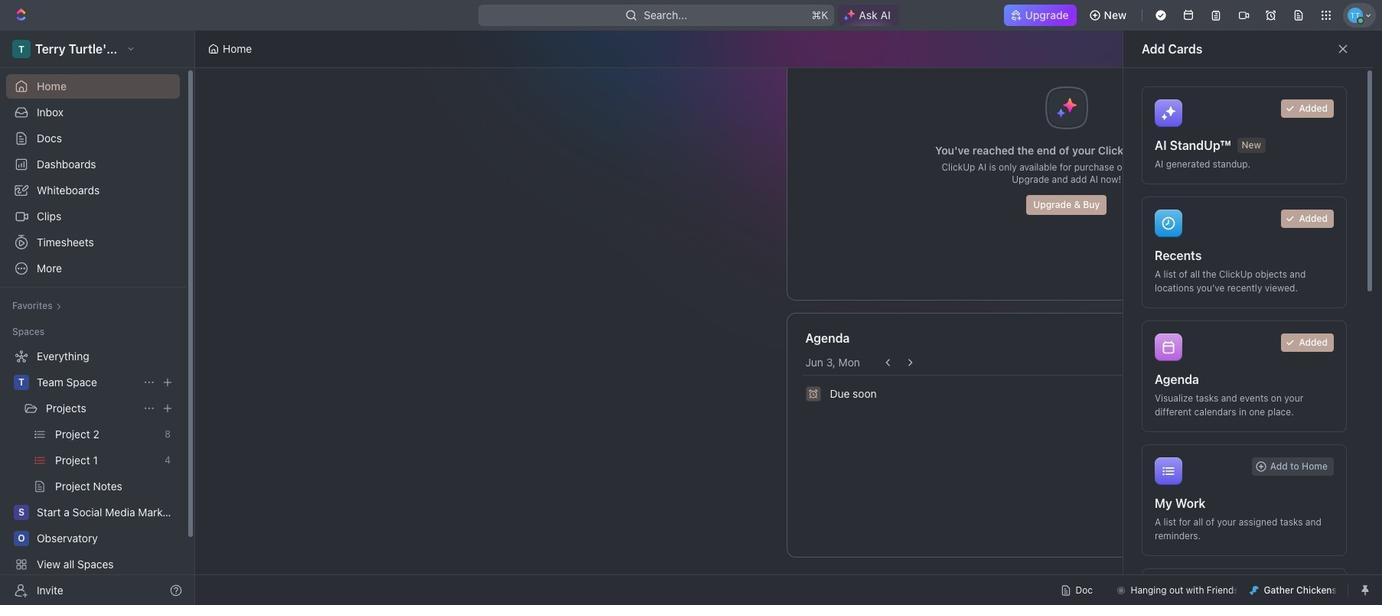Task type: vqa. For each thing, say whether or not it's contained in the screenshot.
'TERRY TURTLE'S WORKSPACE, ,' element
yes



Task type: locate. For each thing, give the bounding box(es) containing it.
tree inside "sidebar" navigation
[[6, 344, 180, 603]]

ai standup™ image
[[1155, 99, 1182, 127]]

tree
[[6, 344, 180, 603]]

drumstick bite image
[[1250, 586, 1259, 595]]

team space, , element
[[14, 375, 29, 390]]

sidebar navigation
[[0, 31, 198, 605]]

agenda image
[[1155, 334, 1182, 361]]



Task type: describe. For each thing, give the bounding box(es) containing it.
start a social media marketing agency, , element
[[14, 505, 29, 520]]

my work image
[[1155, 458, 1182, 485]]

terry turtle's workspace, , element
[[12, 40, 31, 58]]

recents image
[[1155, 210, 1182, 237]]

observatory, , element
[[14, 531, 29, 546]]



